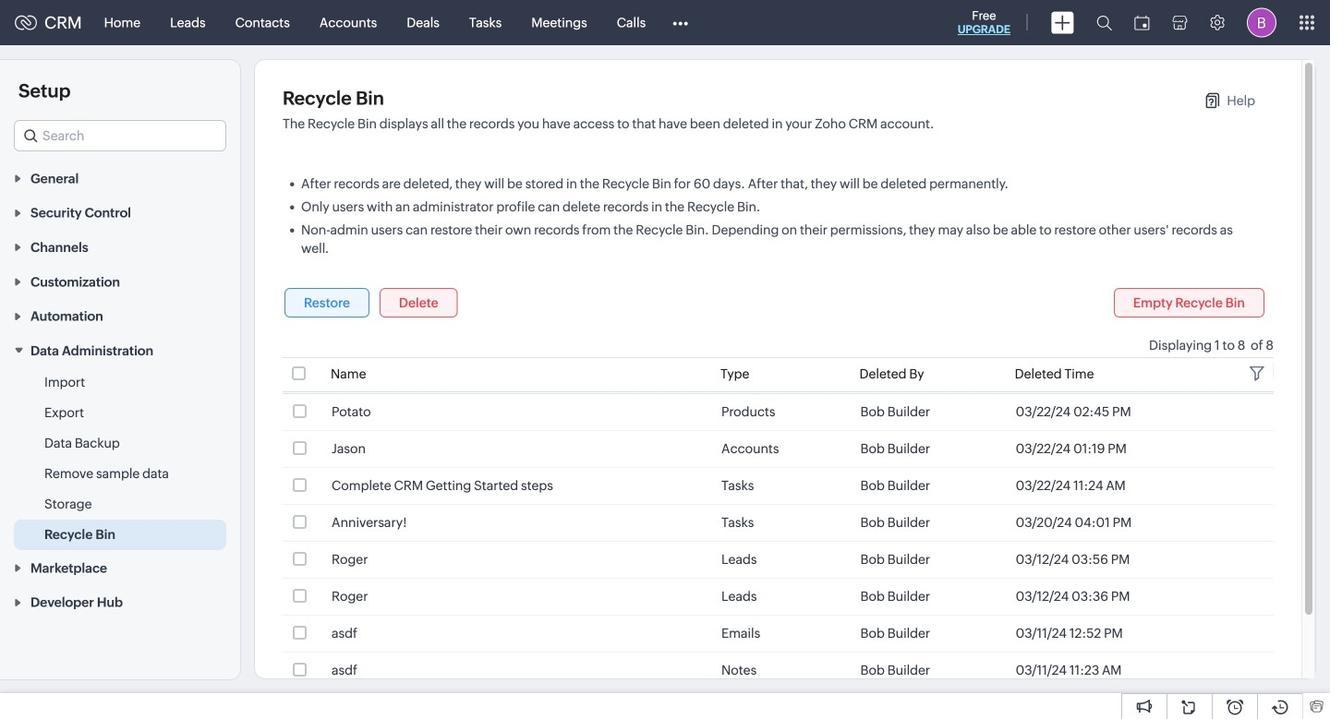 Task type: describe. For each thing, give the bounding box(es) containing it.
logo image
[[15, 15, 37, 30]]

create menu element
[[1041, 0, 1086, 45]]

profile element
[[1237, 0, 1288, 45]]

search image
[[1097, 15, 1113, 30]]

profile image
[[1248, 8, 1277, 37]]

Search text field
[[15, 121, 225, 151]]

create menu image
[[1052, 12, 1075, 34]]

calendar image
[[1135, 15, 1151, 30]]



Task type: vqa. For each thing, say whether or not it's contained in the screenshot.
region
yes



Task type: locate. For each thing, give the bounding box(es) containing it.
Other Modules field
[[661, 8, 701, 37]]

None field
[[14, 120, 226, 152]]

search element
[[1086, 0, 1124, 45]]

region
[[0, 368, 240, 551]]

None button
[[285, 288, 370, 318], [380, 288, 458, 318], [1114, 288, 1265, 318], [285, 288, 370, 318], [380, 288, 458, 318], [1114, 288, 1265, 318]]



